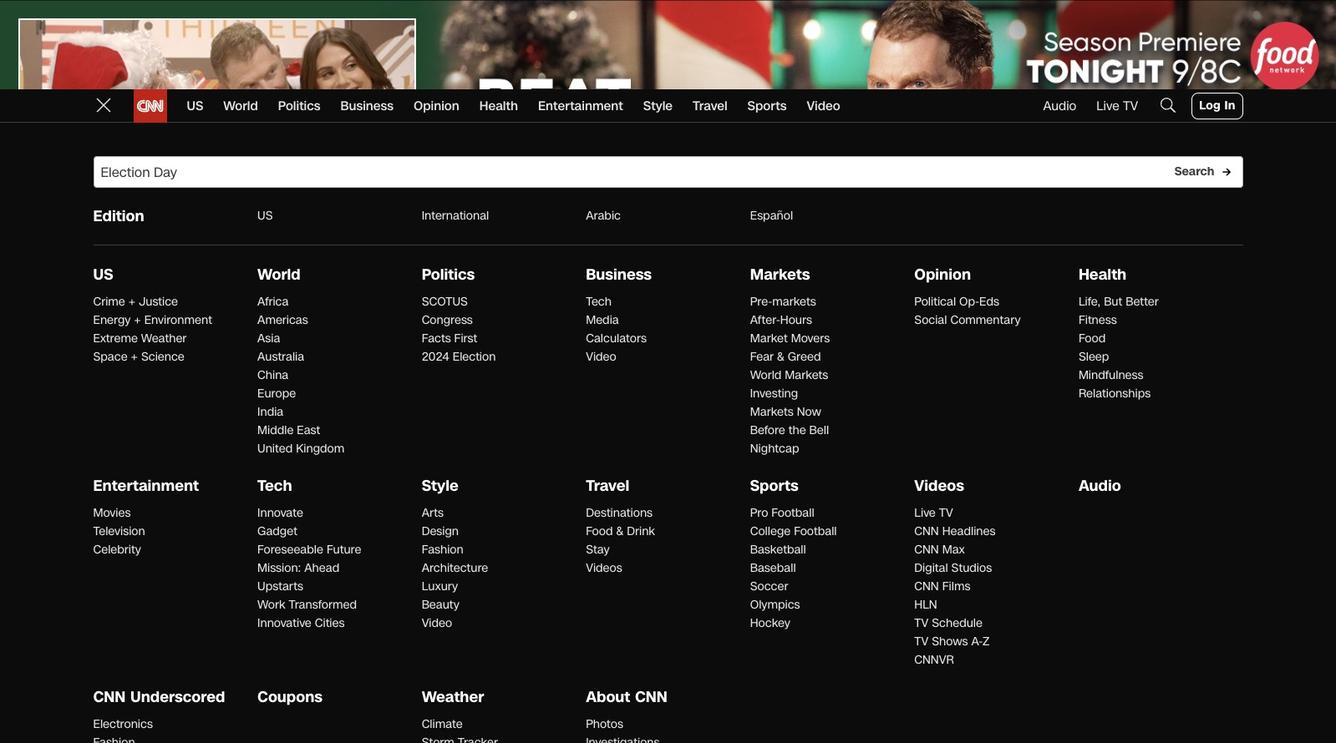 Task type: locate. For each thing, give the bounding box(es) containing it.
against down ends
[[865, 483, 914, 502]]

nightcap link
[[750, 441, 799, 457]]

0 vertical spatial scotus
[[495, 150, 548, 169]]

video link down beauty link
[[422, 616, 452, 632]]

1 horizontal spatial election
[[453, 349, 496, 365]]

europe
[[257, 386, 296, 402]]

election inside politics scotus congress facts first 2024 election
[[453, 349, 496, 365]]

travel for travel
[[693, 98, 728, 114]]

1 horizontal spatial videos
[[914, 475, 964, 497]]

0 horizontal spatial travel
[[586, 475, 629, 497]]

loss
[[904, 530, 930, 549]]

style up arts
[[422, 475, 459, 497]]

0 vertical spatial health link
[[479, 89, 518, 123]]

from left "trump's"
[[199, 719, 230, 738]]

us inside us crime + justice energy + environment extreme weather space + science
[[93, 264, 113, 286]]

0 horizontal spatial headlines
[[942, 524, 996, 540]]

coolest'
[[1051, 600, 1103, 620]]

opinion link up 'political'
[[914, 264, 971, 286]]

a inside trump's day in court was a rude awakening
[[608, 197, 631, 251]]

headlines for watch the latest cnn headlines
[[1151, 374, 1232, 397]]

1 horizontal spatial entertainment
[[538, 98, 623, 114]]

scotus second amendment link
[[495, 150, 697, 169]]

style
[[643, 98, 673, 114], [422, 475, 459, 497]]

1 horizontal spatial a
[[1003, 658, 1011, 677]]

markets down investing
[[750, 404, 794, 420]]

opinion inside 'opinion political op-eds social commentary'
[[914, 264, 971, 286]]

0 vertical spatial video
[[807, 98, 840, 114]]

live
[[1097, 98, 1119, 114], [172, 150, 199, 169], [695, 435, 723, 454], [914, 506, 936, 521]]

election down first
[[453, 349, 496, 365]]

1 horizontal spatial tech
[[586, 294, 612, 310]]

health inside "health life, but better fitness food sleep mindfulness relationships"
[[1079, 264, 1127, 286]]

holiday gift guides
[[915, 150, 1030, 169]]

style link up arts
[[422, 475, 459, 497]]

log in
[[1199, 98, 1235, 114]]

progress bar slider
[[969, 348, 1243, 350]]

space
[[93, 349, 128, 365]]

world up africa
[[257, 264, 301, 286]]

after-hours link
[[750, 313, 812, 328]]

markets pre-markets after-hours market movers fear & greed world markets investing markets now before the bell nightcap
[[750, 264, 830, 457]]

will
[[911, 435, 933, 454]]

style inside style arts design fashion architecture luxury beauty video
[[422, 475, 459, 497]]

0 vertical spatial food
[[1079, 331, 1106, 347]]

weather up climate link
[[422, 687, 484, 709]]

entertainment up scotus second amendment
[[538, 98, 623, 114]]

world inside 'world africa americas asia australia china europe india middle east united kingdom'
[[257, 264, 301, 286]]

0 vertical spatial against
[[845, 356, 905, 379]]

travel destinations food & drink stay videos
[[586, 475, 655, 577]]

video link up trending chicago blackhawks
[[807, 89, 840, 123]]

close menu icon image
[[93, 95, 113, 115]]

1 horizontal spatial video
[[586, 349, 616, 365]]

in right loss
[[934, 530, 946, 549]]

0 vertical spatial gaza
[[795, 377, 836, 401]]

israel- inside these charts show the scale of loss in the israel-hamas war
[[720, 549, 761, 568]]

sig video image
[[969, 527, 989, 544]]

tech link
[[586, 294, 612, 310], [257, 475, 292, 497]]

markets down greed
[[785, 368, 828, 384]]

show
[[784, 530, 819, 549]]

style for style
[[643, 98, 673, 114]]

cnn underscored
[[93, 687, 225, 709]]

travel link up trending
[[693, 89, 728, 123]]

mindfulness
[[1079, 368, 1144, 384]]

1 horizontal spatial israel
[[872, 435, 907, 454]]

live tv link left search icon
[[1097, 98, 1138, 114]]

1 horizontal spatial business link
[[586, 264, 652, 286]]

0 vertical spatial markets
[[750, 264, 810, 286]]

scotus up congress
[[422, 294, 468, 310]]

0 vertical spatial is
[[762, 356, 775, 379]]

1 horizontal spatial in
[[1225, 98, 1235, 114]]

australia link
[[257, 349, 304, 365]]

1 vertical spatial audio
[[1050, 150, 1090, 169]]

headlines for videos live tv cnn headlines cnn max digital studios cnn films hln tv schedule tv shows a-z cnnvr
[[942, 524, 996, 540]]

after-
[[750, 313, 780, 328]]

videos down stay link
[[586, 561, 622, 577]]

ex-
[[718, 578, 739, 597]]

business for business
[[341, 98, 394, 114]]

fashion
[[422, 542, 464, 558]]

neighborhood
[[1107, 600, 1199, 620]]

video link down calculators link
[[586, 349, 616, 365]]

& down destinations link
[[616, 524, 624, 540]]

0 vertical spatial health
[[479, 98, 518, 114]]

0 vertical spatial tech
[[586, 294, 612, 310]]

video inside business tech media calculators video
[[586, 349, 616, 365]]

1 horizontal spatial opinion
[[914, 264, 971, 286]]

Search text field
[[93, 156, 1243, 188]]

video down beauty link
[[422, 616, 452, 632]]

see
[[992, 524, 1017, 544]]

the down markets now link
[[789, 423, 806, 439]]

live for live updates
[[695, 435, 723, 454]]

5
[[113, 719, 122, 738]]

world link up africa
[[257, 264, 301, 286]]

of right set
[[1096, 485, 1109, 504]]

kingdom
[[296, 441, 344, 457]]

updates
[[204, 150, 262, 169], [727, 435, 785, 454]]

videos inside the travel destinations food & drink stay videos
[[586, 561, 622, 577]]

innovative
[[257, 616, 312, 632]]

+ down crime + justice 'link'
[[134, 313, 141, 328]]

day down live updates israel-hamas war
[[280, 197, 348, 251]]

headlines up max
[[942, 524, 996, 540]]

tech inside tech innovate gadget foreseeable future mission: ahead upstarts work transformed innovative cities
[[257, 475, 292, 497]]

china link
[[257, 368, 289, 384]]

search
[[1175, 164, 1215, 180]]

videos down ends
[[914, 475, 964, 497]]

world for world africa americas asia australia china europe india middle east united kingdom
[[257, 264, 301, 286]]

1 vertical spatial audio link
[[1079, 475, 1121, 497]]

arts link
[[422, 506, 444, 521]]

war right after
[[874, 453, 898, 473]]

tel aviv, israel - november 4: families of kidnapped hostages join thousands of supporters in a protest to demand that israeli prime minister benjamin netanyahu secure the release of israeli hostages, at the family of hostages square outside the kirya (hakirya) on november 4, 2023 in tel aviv, israel. family members have erected tents and began sleeping in the square last night to reaffirm their commitment that the emergency government see them and bringing the hostages back should be the first priority. they have said they will stay there until every hostage is returned to israel. as israel's response to hamas's oct 7 attacks entered its fourth week, the israeli pm said the current war would be a long one and would amount to a "second war of independence." in the wake hamas's attacks that left 1,400 dead and 230 kidnapped, israel launched a sustained bombardment of the gaza strip and began a ground invasion to vanquish the militant group that governs the palestinian territory. (photo by dan kitwood/getty images) image
[[675, 196, 949, 350]]

but
[[1104, 294, 1122, 310]]

0 vertical spatial business link
[[341, 89, 394, 123]]

tv up cnn headlines link
[[939, 506, 953, 521]]

sports up pro football link
[[750, 475, 799, 497]]

0 vertical spatial a
[[608, 197, 631, 251]]

videos link down stay link
[[586, 561, 622, 577]]

tech link up innovate link
[[257, 475, 292, 497]]

miami got too expensive so she moved to the 'world's coolest' neighborhood link
[[969, 582, 1243, 620]]

environment
[[144, 313, 212, 328]]

video
[[807, 98, 840, 114], [586, 349, 616, 365], [422, 616, 452, 632]]

world down fear
[[750, 368, 782, 384]]

homeowner's
[[1021, 524, 1110, 544]]

shows
[[932, 634, 968, 650]]

pre-
[[750, 294, 772, 310]]

tech up innovate link
[[257, 475, 292, 497]]

videos link
[[914, 475, 964, 497], [586, 561, 622, 577]]

0 vertical spatial israel-
[[270, 150, 307, 169]]

travel up destinations
[[586, 475, 629, 497]]

log
[[1199, 98, 1221, 114]]

0 horizontal spatial court
[[371, 719, 406, 738]]

sports inside sports pro football college football basketball baseball soccer olympics hockey
[[750, 475, 799, 497]]

white house warns israel against reoccupying gaza link
[[695, 483, 949, 520]]

0 vertical spatial hamas
[[307, 150, 351, 169]]

entertainment up movies link
[[93, 475, 199, 497]]

tv left search icon
[[1123, 98, 1138, 114]]

basketball link
[[750, 542, 806, 558]]

1 horizontal spatial travel link
[[693, 89, 728, 123]]

health link up the but
[[1079, 264, 1127, 286]]

court left climate link
[[371, 719, 406, 738]]

nightcap
[[750, 441, 799, 457]]

1 vertical spatial politics
[[422, 264, 475, 286]]

1 horizontal spatial politics link
[[422, 264, 475, 286]]

in inside these charts show the scale of loss in the israel-hamas war
[[934, 530, 946, 549]]

a inside zac efron looks unrecognizable as a wrestler on the set of 'the iron claw'
[[1199, 467, 1207, 486]]

1 horizontal spatial health
[[1079, 264, 1127, 286]]

unrecognizable
[[1075, 467, 1176, 486]]

war inside the world is turning against israel's war in gaza – and many israelis don't understand why
[[739, 377, 770, 401]]

videos live tv cnn headlines cnn max digital studios cnn films hln tv schedule tv shows a-z cnnvr
[[914, 475, 996, 669]]

opinion up the election day
[[414, 98, 459, 114]]

videos link down ends
[[914, 475, 964, 497]]

innovative cities link
[[257, 616, 345, 632]]

0 vertical spatial trump's
[[117, 197, 268, 251]]

live tv link up cnn headlines link
[[914, 506, 953, 521]]

0 horizontal spatial election
[[398, 150, 447, 169]]

sports link up "chicago"
[[748, 89, 787, 123]]

1 vertical spatial opinion link
[[914, 264, 971, 286]]

health link up election day link
[[479, 89, 518, 123]]

scotus left second at top
[[495, 150, 548, 169]]

business for business tech media calculators video
[[586, 264, 652, 286]]

style up amendment
[[643, 98, 673, 114]]

pause image
[[1093, 258, 1119, 284]]

wrestler
[[969, 485, 1022, 504]]

0 horizontal spatial politics
[[278, 98, 321, 114]]

food up stay link
[[586, 524, 613, 540]]

opinion up 'political'
[[914, 264, 971, 286]]

gaza
[[795, 377, 836, 401], [745, 453, 778, 473], [780, 501, 813, 520]]

0 vertical spatial travel
[[693, 98, 728, 114]]

bell
[[809, 423, 829, 439]]

2 vertical spatial markets
[[750, 404, 794, 420]]

+ right crime
[[128, 294, 136, 310]]

1 vertical spatial headlines
[[942, 524, 996, 540]]

weather inside us crime + justice energy + environment extreme weather space + science
[[141, 331, 187, 347]]

weather up science
[[141, 331, 187, 347]]

markets up pre-markets link
[[750, 264, 810, 286]]

too
[[1038, 582, 1059, 601]]

tech up media link
[[586, 294, 612, 310]]

israel left will
[[872, 435, 907, 454]]

the up the government
[[695, 549, 716, 568]]

war inside "netanyahu: israel will control gaza security after war ends"
[[874, 453, 898, 473]]

efron
[[997, 467, 1032, 486]]

lauren miracle, right, holds her son dawson, 1, as she helps her daughter oaklynn, 3, fill out a child's practice ballot before voting herself at a polling location in the washington township house in oregonia, ohio, tuesday, nov. 7. polls are open in a few states for off-year elections that could give hints of voter sentiment ahead of next year's critical presidential contest. (ap photo/carolyn kaster) image
[[675, 629, 949, 744]]

is left under
[[1122, 640, 1132, 659]]

0 vertical spatial court
[[406, 197, 507, 251]]

world africa americas asia australia china europe india middle east united kingdom
[[257, 264, 344, 457]]

2 horizontal spatial us
[[257, 208, 273, 224]]

0 horizontal spatial weather
[[141, 331, 187, 347]]

schedule
[[932, 616, 983, 632]]

0 horizontal spatial is
[[762, 356, 775, 379]]

entertainment link up movies link
[[93, 475, 199, 497]]

iron
[[1146, 485, 1171, 504]]

asia
[[257, 331, 280, 347]]

in inside trump's day in court was a rude awakening
[[360, 197, 394, 251]]

1 vertical spatial court
[[371, 719, 406, 738]]

so
[[1133, 582, 1148, 601]]

1 vertical spatial travel
[[586, 475, 629, 497]]

sports for sports
[[748, 98, 787, 114]]

against inside white house warns israel against reoccupying gaza
[[865, 483, 914, 502]]

in inside the world is turning against israel's war in gaza – and many israelis don't understand why
[[775, 377, 790, 401]]

in left international link
[[360, 197, 394, 251]]

1 horizontal spatial live tv link
[[1097, 98, 1138, 114]]

0 horizontal spatial food
[[586, 524, 613, 540]]

is inside an arizona golf course is under attack from a squadron of pig-like creatures
[[1122, 640, 1132, 659]]

watch
[[969, 374, 1021, 397]]

opinion for opinion political op-eds social commentary
[[914, 264, 971, 286]]

orbit
[[159, 695, 191, 709]]

live updates
[[695, 435, 785, 454]]

tech inside business tech media calculators video
[[586, 294, 612, 310]]

of inside an arizona golf course is under attack from a squadron of pig-like creatures
[[1082, 658, 1094, 677]]

tug
[[1098, 150, 1121, 169]]

entertainment
[[538, 98, 623, 114], [93, 475, 199, 497]]

in right log
[[1225, 98, 1235, 114]]

politics inside politics scotus congress facts first 2024 election
[[422, 264, 475, 286]]

against inside the world is turning against israel's war in gaza – and many israelis don't understand why
[[845, 356, 905, 379]]

1 vertical spatial opinion
[[914, 264, 971, 286]]

0 horizontal spatial israel-
[[270, 150, 307, 169]]

entertainment movies television celebrity
[[93, 475, 199, 558]]

0 vertical spatial israel
[[872, 435, 907, 454]]

1 horizontal spatial business
[[586, 264, 652, 286]]

food inside the travel destinations food & drink stay videos
[[586, 524, 613, 540]]

0 vertical spatial videos
[[914, 475, 964, 497]]

audio for audio link to the left
[[1043, 98, 1077, 114]]

1 horizontal spatial court
[[406, 197, 507, 251]]

gaza inside "netanyahu: israel will control gaza security after war ends"
[[745, 453, 778, 473]]

1 vertical spatial business
[[586, 264, 652, 286]]

in right testy
[[355, 719, 367, 738]]

is up investing
[[762, 356, 775, 379]]

0 vertical spatial from
[[969, 658, 999, 677]]

tech link up media link
[[586, 294, 612, 310]]

style link up amendment
[[643, 89, 673, 123]]

0 horizontal spatial israel
[[826, 483, 861, 502]]

travel link up destinations
[[586, 475, 629, 497]]

travel inside the travel destinations food & drink stay videos
[[586, 475, 629, 497]]

1 horizontal spatial &
[[777, 349, 785, 365]]

celebrity link
[[93, 542, 141, 558]]

war inside these charts show the scale of loss in the israel-hamas war
[[810, 549, 834, 568]]

facts
[[422, 331, 451, 347]]

Search search field
[[93, 156, 1243, 188]]

middle
[[257, 423, 294, 439]]

a right an
[[1003, 658, 1011, 677]]

op-
[[959, 294, 979, 310]]

tv schedule link
[[914, 616, 983, 632]]

europe link
[[257, 386, 296, 402]]

israel's
[[675, 377, 734, 401]]

court down day
[[406, 197, 507, 251]]

day right testy
[[327, 719, 351, 738]]

0 vertical spatial tech link
[[586, 294, 612, 310]]

0 horizontal spatial tech
[[257, 475, 292, 497]]

0 horizontal spatial business
[[341, 98, 394, 114]]

relationships
[[1079, 386, 1151, 402]]

0 horizontal spatial health link
[[479, 89, 518, 123]]

israel inside white house warns israel against reoccupying gaza
[[826, 483, 861, 502]]

gaza up "house" at the right
[[745, 453, 778, 473]]

0 vertical spatial world
[[223, 98, 258, 114]]

health life, but better fitness food sleep mindfulness relationships
[[1079, 264, 1159, 402]]

style arts design fashion architecture luxury beauty video
[[422, 475, 488, 632]]

hockey link
[[750, 616, 790, 632]]

0 vertical spatial videos link
[[914, 475, 964, 497]]

1 vertical spatial sports
[[750, 475, 799, 497]]

business tech media calculators video
[[586, 264, 652, 365]]

politics up scotus link
[[422, 264, 475, 286]]

food up progress bar slider
[[1079, 331, 1106, 347]]

0 horizontal spatial videos
[[586, 561, 622, 577]]

video player region
[[969, 196, 1243, 350]]

of inside these charts show the scale of loss in the israel-hamas war
[[887, 530, 900, 549]]

+ down extreme weather link
[[131, 349, 138, 365]]

she
[[1152, 582, 1176, 601]]

0 vertical spatial &
[[777, 349, 785, 365]]

0 horizontal spatial opinion
[[414, 98, 459, 114]]

the left scale
[[823, 530, 845, 549]]

2 horizontal spatial a
[[1199, 467, 1207, 486]]

got
[[1012, 582, 1034, 601]]

from down z
[[969, 658, 999, 677]]

politics link up scotus link
[[422, 264, 475, 286]]

world link up live updates israel-hamas war
[[223, 89, 258, 123]]

scotus second amendment
[[495, 150, 676, 169]]

live for live updates israel-hamas war
[[172, 150, 199, 169]]

united
[[257, 441, 293, 457]]

soccer link
[[750, 579, 788, 595]]

is inside the world is turning against israel's war in gaza – and many israelis don't understand why
[[762, 356, 775, 379]]

2 horizontal spatial video
[[807, 98, 840, 114]]

0 horizontal spatial &
[[616, 524, 624, 540]]

0 vertical spatial headlines
[[1151, 374, 1232, 397]]

war up criticizes
[[810, 549, 834, 568]]

arabic
[[586, 208, 621, 224]]

1 vertical spatial food
[[586, 524, 613, 540]]

world up live updates israel-hamas war
[[223, 98, 258, 114]]

election
[[398, 150, 447, 169], [453, 349, 496, 365]]

gaza inside the world is turning against israel's war in gaza – and many israelis don't understand why
[[795, 377, 836, 401]]

entertainment for entertainment movies television celebrity
[[93, 475, 199, 497]]

0 vertical spatial politics
[[278, 98, 321, 114]]

sports up "chicago"
[[748, 98, 787, 114]]

politics link up live updates israel-hamas war
[[278, 89, 321, 123]]

food inside "health life, but better fitness food sleep mindfulness relationships"
[[1079, 331, 1106, 347]]

headlines inside videos live tv cnn headlines cnn max digital studios cnn films hln tv schedule tv shows a-z cnnvr
[[942, 524, 996, 540]]

video up trending chicago blackhawks
[[807, 98, 840, 114]]

& inside markets pre-markets after-hours market movers fear & greed world markets investing markets now before the bell nightcap
[[777, 349, 785, 365]]

a right was
[[608, 197, 631, 251]]

war down fear
[[739, 377, 770, 401]]

politics for politics scotus congress facts first 2024 election
[[422, 264, 475, 286]]

travel for travel destinations food & drink stay videos
[[586, 475, 629, 497]]

entertainment link up scotus second amendment
[[538, 89, 623, 123]]

1 vertical spatial is
[[1122, 640, 1132, 659]]

the up a-
[[969, 600, 990, 620]]

0 vertical spatial updates
[[204, 150, 262, 169]]

election left day
[[398, 150, 447, 169]]

1 horizontal spatial scotus
[[495, 150, 548, 169]]

español link
[[750, 208, 793, 225]]

see homeowner's intense shootout with armed intruders link
[[969, 524, 1243, 562]]

a right as
[[1199, 467, 1207, 486]]

2 vertical spatial gaza
[[780, 501, 813, 520]]

1 vertical spatial health
[[1079, 264, 1127, 286]]

politics up live updates israel-hamas war
[[278, 98, 321, 114]]

in up markets now link
[[775, 377, 790, 401]]

hln link
[[914, 597, 937, 613]]

1 vertical spatial entertainment link
[[93, 475, 199, 497]]

an
[[969, 640, 987, 659]]

& right fear
[[777, 349, 785, 365]]

from inside an arizona golf course is under attack from a squadron of pig-like creatures
[[969, 658, 999, 677]]

0 vertical spatial business
[[341, 98, 394, 114]]

against up why
[[845, 356, 905, 379]]

0 vertical spatial us link
[[187, 89, 203, 123]]

of left loss
[[887, 530, 900, 549]]

politics for politics
[[278, 98, 321, 114]]

fashion link
[[422, 542, 464, 558]]

extreme weather link
[[93, 331, 187, 347]]

olympics link
[[750, 597, 800, 613]]

0 horizontal spatial health
[[479, 98, 518, 114]]

gaza up college football link
[[780, 501, 813, 520]]

of left pig-
[[1082, 658, 1094, 677]]

in up electronics
[[93, 695, 104, 709]]

2 vertical spatial us link
[[93, 264, 113, 286]]

health up the but
[[1079, 264, 1127, 286]]

1 vertical spatial tech
[[257, 475, 292, 497]]

better
[[1126, 294, 1159, 310]]

2 vertical spatial video link
[[422, 616, 452, 632]]

sports link up pro football link
[[750, 475, 799, 497]]

design link
[[422, 524, 459, 540]]

hamas inside these charts show the scale of loss in the israel-hamas war
[[761, 549, 806, 568]]



Task type: vqa. For each thing, say whether or not it's contained in the screenshot.
"Edition" at the top
yes



Task type: describe. For each thing, give the bounding box(es) containing it.
0 horizontal spatial videos link
[[586, 561, 622, 577]]

government
[[695, 596, 773, 615]]

0 horizontal spatial travel link
[[586, 475, 629, 497]]

with
[[969, 543, 997, 562]]

live inside videos live tv cnn headlines cnn max digital studios cnn films hln tv schedule tv shows a-z cnnvr
[[914, 506, 936, 521]]

media link
[[586, 313, 619, 328]]

destinations link
[[586, 506, 653, 521]]

in inside 'link'
[[1225, 98, 1235, 114]]

a for trump's day in court was a rude awakening
[[608, 197, 631, 251]]

united kingdom link
[[257, 441, 344, 457]]

health for health
[[479, 98, 518, 114]]

of inside zac efron looks unrecognizable as a wrestler on the set of 'the iron claw'
[[1096, 485, 1109, 504]]

climate link
[[422, 717, 463, 733]]

intense
[[1115, 524, 1163, 544]]

1 vertical spatial us link
[[257, 208, 273, 225]]

stay
[[586, 542, 610, 558]]

luxury
[[422, 579, 458, 595]]

2 vertical spatial +
[[131, 349, 138, 365]]

0 horizontal spatial audio link
[[1043, 98, 1077, 114]]

control
[[695, 453, 741, 473]]

white
[[695, 483, 732, 502]]

1 horizontal spatial audio link
[[1079, 475, 1121, 497]]

zac efron looks unrecognizable as a wrestler on the set of 'the iron claw'
[[969, 467, 1212, 504]]

1 vertical spatial business link
[[586, 264, 652, 286]]

about cnn link
[[586, 687, 668, 709]]

1 vertical spatial politics link
[[422, 264, 475, 286]]

0 horizontal spatial style link
[[422, 475, 459, 497]]

edition
[[93, 206, 144, 227]]

cnnvr
[[914, 653, 954, 669]]

1 horizontal spatial video link
[[586, 349, 616, 365]]

0 horizontal spatial politics link
[[278, 89, 321, 123]]

opinion political op-eds social commentary
[[914, 264, 1021, 328]]

a inside an arizona golf course is under attack from a squadron of pig-like creatures
[[1003, 658, 1011, 677]]

a for zac efron looks unrecognizable as a wrestler on the set of 'the iron claw'
[[1199, 467, 1207, 486]]

0 vertical spatial football
[[772, 506, 814, 521]]

cnn underscored link
[[93, 687, 225, 709]]

photos link
[[586, 717, 623, 733]]

1 vertical spatial in
[[93, 695, 104, 709]]

pre-markets link
[[750, 294, 816, 310]]

court inside trump's day in court was a rude awakening
[[406, 197, 507, 251]]

& inside the travel destinations food & drink stay videos
[[616, 524, 624, 540]]

food link
[[1079, 331, 1106, 347]]

trump's
[[234, 719, 286, 738]]

idf
[[739, 578, 760, 597]]

markets
[[772, 294, 816, 310]]

these
[[695, 530, 734, 549]]

before
[[750, 423, 785, 439]]

2 horizontal spatial video link
[[807, 89, 840, 123]]

sports pro football college football basketball baseball soccer olympics hockey
[[750, 475, 837, 632]]

1 vertical spatial day
[[327, 719, 351, 738]]

trump's inside trump's day in court was a rude awakening
[[117, 197, 268, 251]]

israel inside "netanyahu: israel will control gaza security after war ends"
[[872, 435, 907, 454]]

tv down mistake'
[[914, 616, 929, 632]]

investing link
[[750, 386, 798, 402]]

college
[[750, 524, 791, 540]]

day
[[451, 150, 475, 169]]

fitness link
[[1079, 313, 1117, 328]]

olympics
[[750, 597, 800, 613]]

arizona
[[991, 640, 1040, 659]]

expensive
[[1064, 582, 1129, 601]]

house
[[737, 483, 778, 502]]

search icon image
[[1158, 95, 1178, 115]]

an arizona golf course is under attack from a squadron of pig-like creatures link
[[969, 640, 1243, 677]]

crime
[[93, 294, 125, 310]]

1 vertical spatial trump's
[[108, 695, 155, 709]]

1 horizontal spatial us link
[[187, 89, 203, 123]]

drink
[[627, 524, 655, 540]]

0 vertical spatial style link
[[643, 89, 673, 123]]

0 vertical spatial +
[[128, 294, 136, 310]]

americas link
[[257, 313, 308, 328]]

the inside zac efron looks unrecognizable as a wrestler on the set of 'the iron claw'
[[1047, 485, 1068, 504]]

1 vertical spatial +
[[134, 313, 141, 328]]

1 vertical spatial sports link
[[750, 475, 799, 497]]

health for health life, but better fitness food sleep mindfulness relationships
[[1079, 264, 1127, 286]]

world for world
[[223, 98, 258, 114]]

squadron
[[1016, 658, 1078, 677]]

before the bell link
[[750, 423, 829, 439]]

5 takeaways from trump's testy day in court
[[113, 719, 406, 738]]

chicago
[[766, 150, 817, 169]]

miami got too expensive so she moved to the 'world's coolest' neighborhood
[[969, 582, 1241, 620]]

foreseeable
[[257, 542, 323, 558]]

0 vertical spatial live tv link
[[1097, 98, 1138, 114]]

justice
[[139, 294, 178, 310]]

0 vertical spatial opinion link
[[414, 89, 459, 123]]

gaza inside white house warns israel against reoccupying gaza
[[780, 501, 813, 520]]

former us president donald trump prepares to testify during his trial at new york state supreme court in new york, on november 6, 2023. the 77-year-old once and potentially future president is expected to testify at his civil trial in which he stands accused of fraudulently inflating those famous assets to advance his real estate empire. (photo by brendan mcdermid / pool / afp) (photo by brendan mcdermid/pool/afp via getty images) image
[[93, 303, 655, 618]]

ui arrow right thick image
[[1221, 167, 1231, 177]]

videos inside videos live tv cnn headlines cnn max digital studios cnn films hln tv schedule tv shows a-z cnnvr
[[914, 475, 964, 497]]

india
[[257, 404, 284, 420]]

audio for audio link to the right
[[1079, 475, 1121, 497]]

coupons link
[[257, 687, 323, 709]]

the left latest
[[1027, 374, 1053, 397]]

of right tug
[[1125, 150, 1136, 169]]

day inside trump's day in court was a rude awakening
[[280, 197, 348, 251]]

0 vertical spatial world link
[[223, 89, 258, 123]]

against for israel
[[865, 483, 914, 502]]

to
[[1228, 582, 1241, 601]]

1 vertical spatial world link
[[257, 264, 301, 286]]

space + science link
[[93, 349, 185, 365]]

movies
[[93, 506, 131, 521]]

sports for sports pro football college football basketball baseball soccer olympics hockey
[[750, 475, 799, 497]]

studios
[[951, 561, 992, 577]]

0 vertical spatial us
[[187, 98, 203, 114]]

video inside style arts design fashion architecture luxury beauty video
[[422, 616, 452, 632]]

celebrity
[[93, 542, 141, 558]]

tv up cnnvr link on the right
[[914, 634, 929, 650]]

first
[[454, 331, 477, 347]]

the inside "miami got too expensive so she moved to the 'world's coolest' neighborhood"
[[969, 600, 990, 620]]

1 horizontal spatial weather
[[422, 687, 484, 709]]

latest
[[1059, 374, 1105, 397]]

1 vertical spatial live tv link
[[914, 506, 953, 521]]

opinion for opinion
[[414, 98, 459, 114]]

updates for live updates israel-hamas war
[[204, 150, 262, 169]]

now
[[797, 404, 821, 420]]

about
[[586, 687, 630, 709]]

1 horizontal spatial entertainment link
[[538, 89, 623, 123]]

beauty link
[[422, 597, 459, 613]]

live for live tv
[[1097, 98, 1119, 114]]

0 horizontal spatial hamas
[[307, 150, 351, 169]]

turning
[[781, 356, 839, 379]]

against for turning
[[845, 356, 905, 379]]

log in link
[[1192, 93, 1243, 119]]

trump's day in court was a rude awakening link
[[93, 197, 655, 294]]

second
[[552, 150, 597, 169]]

coupons
[[257, 687, 323, 709]]

updates for live updates
[[727, 435, 785, 454]]

0 horizontal spatial video link
[[422, 616, 452, 632]]

electronics link
[[93, 717, 153, 733]]

1 vertical spatial markets
[[785, 368, 828, 384]]

television
[[93, 524, 145, 540]]

gift
[[965, 150, 985, 169]]

these charts show the scale of loss in the israel-hamas war link
[[695, 530, 949, 568]]

sleep
[[1079, 349, 1109, 365]]

0 horizontal spatial entertainment link
[[93, 475, 199, 497]]

holiday gift guides link
[[915, 150, 1050, 169]]

the inside markets pre-markets after-hours market movers fear & greed world markets investing markets now before the bell nightcap
[[789, 423, 806, 439]]

ahead
[[304, 561, 339, 577]]

entertainment for entertainment
[[538, 98, 623, 114]]

many
[[890, 377, 935, 401]]

testy
[[291, 719, 323, 738]]

war left the election day
[[354, 150, 377, 169]]

0 horizontal spatial tech link
[[257, 475, 292, 497]]

world inside markets pre-markets after-hours market movers fear & greed world markets investing markets now before the bell nightcap
[[750, 368, 782, 384]]

armed
[[1001, 543, 1043, 562]]

cnn headlines link
[[914, 524, 996, 540]]

5 takeaways from trump's testy day in court link
[[93, 719, 655, 744]]

the world is turning against israel's war in gaza – and many israelis don't understand why
[[675, 356, 935, 422]]

2024 election link
[[422, 349, 496, 365]]

movies link
[[93, 506, 131, 521]]

don't
[[738, 399, 781, 422]]

style for style arts design fashion architecture luxury beauty video
[[422, 475, 459, 497]]

0 horizontal spatial from
[[199, 719, 230, 738]]

digital studios link
[[914, 561, 992, 577]]

pro football link
[[750, 506, 814, 521]]

–
[[841, 377, 849, 401]]

scotus inside politics scotus congress facts first 2024 election
[[422, 294, 468, 310]]

0 vertical spatial sports link
[[748, 89, 787, 123]]

markets now link
[[750, 404, 821, 420]]

tech innovate gadget foreseeable future mission: ahead upstarts work transformed innovative cities
[[257, 475, 361, 632]]

1 vertical spatial health link
[[1079, 264, 1127, 286]]

market
[[750, 331, 788, 347]]

luxury link
[[422, 579, 458, 595]]

1 vertical spatial football
[[794, 524, 837, 540]]

the
[[675, 356, 705, 379]]

0 vertical spatial travel link
[[693, 89, 728, 123]]



